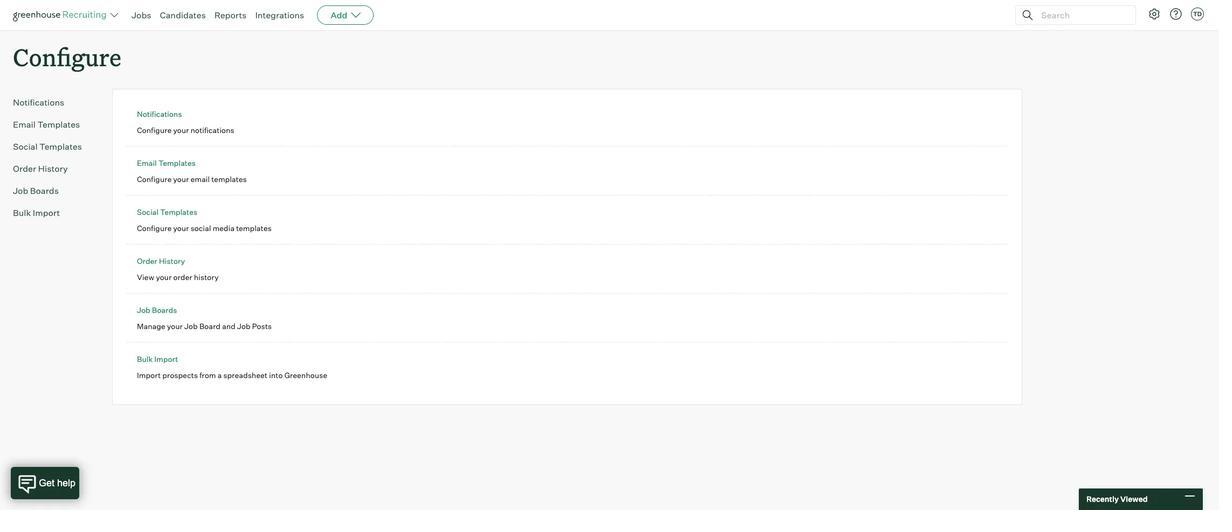 Task type: locate. For each thing, give the bounding box(es) containing it.
your right view
[[156, 273, 172, 282]]

1 horizontal spatial order history
[[137, 257, 185, 266]]

order history
[[13, 164, 68, 174], [137, 257, 185, 266]]

0 horizontal spatial history
[[38, 164, 68, 174]]

your
[[173, 126, 189, 135], [173, 175, 189, 184], [173, 224, 189, 233], [156, 273, 172, 282], [167, 322, 183, 331]]

posts
[[252, 322, 272, 331]]

0 horizontal spatial job boards
[[13, 186, 59, 196]]

0 horizontal spatial email
[[13, 119, 36, 130]]

0 horizontal spatial email templates
[[13, 119, 80, 130]]

bulk import
[[13, 208, 60, 219], [137, 355, 178, 364]]

prospects
[[162, 371, 198, 380]]

templates
[[211, 175, 247, 184], [236, 224, 272, 233]]

0 horizontal spatial bulk
[[13, 208, 31, 219]]

email templates
[[13, 119, 80, 130], [137, 159, 196, 168]]

manage
[[137, 322, 165, 331]]

0 vertical spatial social templates link
[[13, 140, 95, 153]]

greenhouse recruiting image
[[13, 9, 110, 22]]

boards
[[30, 186, 59, 196], [152, 306, 177, 315]]

integrations link
[[255, 10, 304, 21]]

0 horizontal spatial boards
[[30, 186, 59, 196]]

bulk import link
[[13, 207, 95, 220], [137, 355, 178, 364]]

1 vertical spatial job boards link
[[137, 306, 177, 315]]

notifications link
[[13, 96, 95, 109], [137, 110, 182, 119]]

0 vertical spatial bulk import
[[13, 208, 60, 219]]

0 horizontal spatial social templates
[[13, 141, 82, 152]]

media
[[213, 224, 235, 233]]

1 horizontal spatial history
[[159, 257, 185, 266]]

import prospects from a spreadsheet into greenhouse
[[137, 371, 327, 380]]

1 horizontal spatial bulk import link
[[137, 355, 178, 364]]

1 vertical spatial email templates
[[137, 159, 196, 168]]

email templates link
[[13, 118, 95, 131], [137, 159, 196, 168]]

0 vertical spatial bulk
[[13, 208, 31, 219]]

social templates link
[[13, 140, 95, 153], [137, 208, 197, 217]]

0 horizontal spatial order
[[13, 164, 36, 174]]

1 vertical spatial notifications
[[137, 110, 182, 119]]

0 horizontal spatial email templates link
[[13, 118, 95, 131]]

order
[[13, 164, 36, 174], [137, 257, 157, 266]]

configure for social templates
[[137, 224, 172, 233]]

a
[[218, 371, 222, 380]]

history
[[38, 164, 68, 174], [159, 257, 185, 266]]

1 horizontal spatial bulk import
[[137, 355, 178, 364]]

1 vertical spatial order history
[[137, 257, 185, 266]]

0 horizontal spatial notifications
[[13, 97, 64, 108]]

0 horizontal spatial bulk import
[[13, 208, 60, 219]]

1 horizontal spatial boards
[[152, 306, 177, 315]]

0 vertical spatial order history
[[13, 164, 68, 174]]

your for notifications
[[173, 126, 189, 135]]

templates
[[37, 119, 80, 130], [39, 141, 82, 152], [158, 159, 196, 168], [160, 208, 197, 217]]

social
[[13, 141, 38, 152], [137, 208, 159, 217]]

1 vertical spatial bulk
[[137, 355, 153, 364]]

and
[[222, 322, 236, 331]]

your left notifications in the top left of the page
[[173, 126, 189, 135]]

notifications inside "link"
[[13, 97, 64, 108]]

1 horizontal spatial social templates link
[[137, 208, 197, 217]]

1 vertical spatial social
[[137, 208, 159, 217]]

1 horizontal spatial order history link
[[137, 257, 185, 266]]

1 horizontal spatial job boards link
[[137, 306, 177, 315]]

configure your email templates
[[137, 175, 247, 184]]

1 vertical spatial social templates
[[137, 208, 197, 217]]

job
[[13, 186, 28, 196], [137, 306, 150, 315], [184, 322, 198, 331], [237, 322, 251, 331]]

1 vertical spatial notifications link
[[137, 110, 182, 119]]

0 vertical spatial boards
[[30, 186, 59, 196]]

job boards link
[[13, 185, 95, 198], [137, 306, 177, 315]]

your for job
[[167, 322, 183, 331]]

1 horizontal spatial notifications link
[[137, 110, 182, 119]]

1 vertical spatial boards
[[152, 306, 177, 315]]

configure your notifications
[[137, 126, 234, 135]]

view
[[137, 273, 154, 282]]

1 horizontal spatial email templates
[[137, 159, 196, 168]]

job boards
[[13, 186, 59, 196], [137, 306, 177, 315]]

0 vertical spatial job boards
[[13, 186, 59, 196]]

email
[[13, 119, 36, 130], [137, 159, 157, 168]]

0 vertical spatial history
[[38, 164, 68, 174]]

1 horizontal spatial social
[[137, 208, 159, 217]]

your right the manage
[[167, 322, 183, 331]]

templates right email
[[211, 175, 247, 184]]

viewed
[[1121, 495, 1148, 505]]

1 horizontal spatial email
[[137, 159, 157, 168]]

0 vertical spatial order history link
[[13, 162, 95, 175]]

0 horizontal spatial social templates link
[[13, 140, 95, 153]]

0 vertical spatial social templates
[[13, 141, 82, 152]]

0 vertical spatial email
[[13, 119, 36, 130]]

1 vertical spatial bulk import link
[[137, 355, 178, 364]]

your left email
[[173, 175, 189, 184]]

notifications
[[13, 97, 64, 108], [137, 110, 182, 119]]

templates right media at the left of page
[[236, 224, 272, 233]]

0 vertical spatial import
[[33, 208, 60, 219]]

configure for email templates
[[137, 175, 172, 184]]

1 horizontal spatial order
[[137, 257, 157, 266]]

0 vertical spatial social
[[13, 141, 38, 152]]

td button
[[1190, 5, 1207, 23]]

your left social at the top of the page
[[173, 224, 189, 233]]

order history link
[[13, 162, 95, 175], [137, 257, 185, 266]]

import
[[33, 208, 60, 219], [154, 355, 178, 364], [137, 371, 161, 380]]

bulk
[[13, 208, 31, 219], [137, 355, 153, 364]]

td button
[[1192, 8, 1205, 21]]

1 vertical spatial order
[[137, 257, 157, 266]]

reports
[[215, 10, 247, 21]]

1 vertical spatial email templates link
[[137, 159, 196, 168]]

candidates
[[160, 10, 206, 21]]

integrations
[[255, 10, 304, 21]]

social templates
[[13, 141, 82, 152], [137, 208, 197, 217]]

configure
[[13, 41, 121, 73], [137, 126, 172, 135], [137, 175, 172, 184], [137, 224, 172, 233]]

1 vertical spatial history
[[159, 257, 185, 266]]

1 vertical spatial email
[[137, 159, 157, 168]]

order
[[173, 273, 192, 282]]

1 horizontal spatial social templates
[[137, 208, 197, 217]]

0 vertical spatial email templates link
[[13, 118, 95, 131]]

0 horizontal spatial order history
[[13, 164, 68, 174]]

0 vertical spatial notifications link
[[13, 96, 95, 109]]

0 vertical spatial order
[[13, 164, 36, 174]]

0 vertical spatial bulk import link
[[13, 207, 95, 220]]

your for social
[[173, 224, 189, 233]]

1 horizontal spatial notifications
[[137, 110, 182, 119]]

reports link
[[215, 10, 247, 21]]

1 horizontal spatial job boards
[[137, 306, 177, 315]]

from
[[200, 371, 216, 380]]

0 vertical spatial notifications
[[13, 97, 64, 108]]

0 horizontal spatial job boards link
[[13, 185, 95, 198]]

Search text field
[[1039, 7, 1126, 23]]



Task type: vqa. For each thing, say whether or not it's contained in the screenshot.
rightmost The Social Templates Link
yes



Task type: describe. For each thing, give the bounding box(es) containing it.
0 horizontal spatial bulk import link
[[13, 207, 95, 220]]

notifications
[[191, 126, 234, 135]]

templates inside email templates link
[[37, 119, 80, 130]]

configure image
[[1149, 8, 1162, 21]]

into
[[269, 371, 283, 380]]

td
[[1194, 10, 1203, 18]]

1 vertical spatial job boards
[[137, 306, 177, 315]]

0 horizontal spatial order history link
[[13, 162, 95, 175]]

1 vertical spatial social templates link
[[137, 208, 197, 217]]

your for order
[[156, 273, 172, 282]]

candidates link
[[160, 10, 206, 21]]

configure for notifications
[[137, 126, 172, 135]]

order inside order history link
[[13, 164, 36, 174]]

history
[[194, 273, 219, 282]]

email
[[191, 175, 210, 184]]

recently
[[1087, 495, 1119, 505]]

0 vertical spatial email templates
[[13, 119, 80, 130]]

add button
[[317, 5, 374, 25]]

add
[[331, 10, 348, 21]]

0 vertical spatial job boards link
[[13, 185, 95, 198]]

spreadsheet
[[223, 371, 268, 380]]

view your order history
[[137, 273, 219, 282]]

0 horizontal spatial notifications link
[[13, 96, 95, 109]]

1 vertical spatial order history link
[[137, 257, 185, 266]]

0 horizontal spatial social
[[13, 141, 38, 152]]

1 vertical spatial import
[[154, 355, 178, 364]]

2 vertical spatial import
[[137, 371, 161, 380]]

1 horizontal spatial email templates link
[[137, 159, 196, 168]]

your for email
[[173, 175, 189, 184]]

board
[[199, 322, 221, 331]]

1 vertical spatial bulk import
[[137, 355, 178, 364]]

1 horizontal spatial bulk
[[137, 355, 153, 364]]

1 vertical spatial templates
[[236, 224, 272, 233]]

social
[[191, 224, 211, 233]]

0 vertical spatial templates
[[211, 175, 247, 184]]

jobs link
[[132, 10, 151, 21]]

manage your job board and job posts
[[137, 322, 272, 331]]

jobs
[[132, 10, 151, 21]]

recently viewed
[[1087, 495, 1148, 505]]

greenhouse
[[285, 371, 327, 380]]

configure your social media templates
[[137, 224, 272, 233]]



